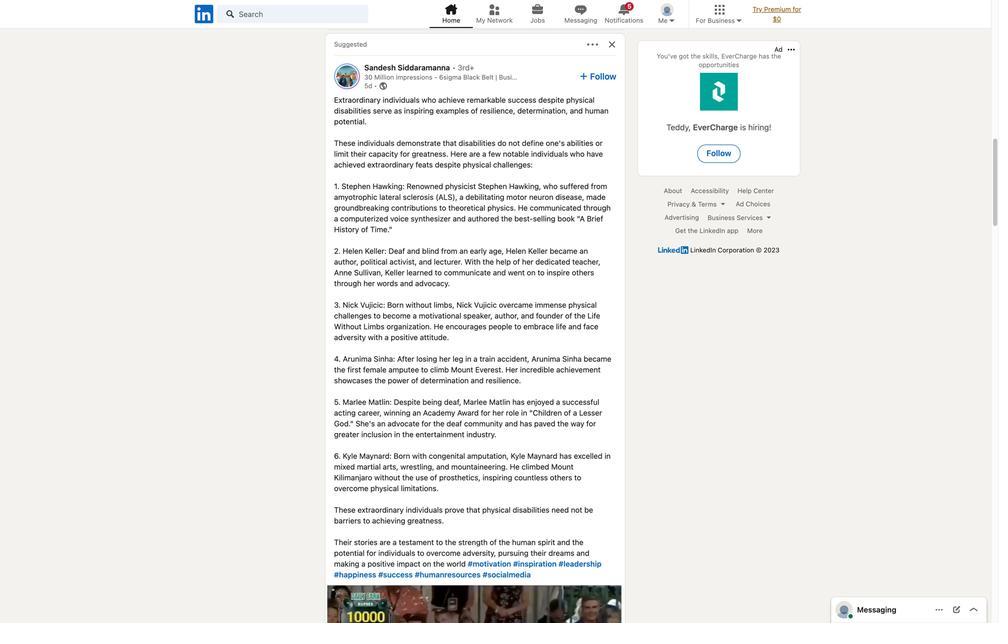 Task type: vqa. For each thing, say whether or not it's contained in the screenshot.
fourth Jeremy Miller 'image'
no



Task type: locate. For each thing, give the bounding box(es) containing it.
anne
[[334, 268, 352, 277]]

mount down the leg
[[451, 366, 474, 375]]

0 horizontal spatial helen
[[343, 247, 363, 256]]

greatness.
[[412, 150, 449, 158], [408, 517, 444, 526]]

the down physics.
[[502, 214, 513, 223]]

0 horizontal spatial disabilities
[[334, 106, 371, 115]]

• inside "sandesh siddaramanna • 3rd+ 30 million impressions - 6sigma black belt | business operations excellence specialist | manufacturing expert | product of tvs, saint gobain, schaeffler, autoliv, maini, aequs | mentor | motivator | lean thinker"
[[453, 63, 456, 72]]

a left few
[[483, 150, 487, 158]]

physical down few
[[463, 160, 492, 169]]

business right for
[[708, 17, 735, 24]]

1 vertical spatial their
[[531, 549, 547, 558]]

1 horizontal spatial through
[[584, 204, 611, 212]]

these inside these individuals demonstrate that disabilities do not define one's abilities or limit their capacity for greatness. here are a few notable individuals who have achieved extraordinary feats despite physical challenges:
[[334, 139, 356, 148]]

1 horizontal spatial overcome
[[427, 549, 461, 558]]

a left train on the bottom left
[[474, 355, 478, 364]]

selling
[[533, 214, 556, 223]]

these inside these extraordinary individuals prove that physical disabilities need not be barriers to achieving greatness.
[[334, 506, 356, 515]]

has left paved
[[520, 420, 533, 429]]

1 vertical spatial inspiring
[[483, 474, 513, 483]]

human up the pursuing
[[512, 538, 536, 547]]

vujicic:
[[361, 301, 386, 310]]

who up neuron at the right
[[544, 182, 558, 191]]

1 vertical spatial these
[[334, 506, 356, 515]]

from inside 2. helen keller: deaf and blind from an early age, helen keller became an author, political activist, and lecturer. with the help of her dedicated teacher, anne sullivan, keller learned to communicate and went on to inspire others through her words and advocacy.
[[442, 247, 458, 256]]

1 vertical spatial positive
[[368, 560, 395, 569]]

0 vertical spatial on
[[408, 15, 416, 22]]

1 horizontal spatial not
[[571, 506, 583, 515]]

0 horizontal spatial inspiring
[[404, 106, 434, 115]]

of inside "sandesh siddaramanna • 3rd+ 30 million impressions - 6sigma black belt | business operations excellence specialist | manufacturing expert | product of tvs, saint gobain, schaeffler, autoliv, maini, aequs | mentor | motivator | lean thinker"
[[730, 73, 737, 81]]

are right stories
[[380, 538, 391, 547]]

0 horizontal spatial marlee
[[343, 398, 367, 407]]

others
[[572, 268, 595, 277], [550, 474, 573, 483]]

1 horizontal spatial marlee
[[464, 398, 487, 407]]

&
[[692, 201, 697, 208]]

others inside the 6. kyle maynard: born with congenital amputation, kyle maynard has excelled in mixed martial arts, wrestling, and mountaineering. he climbed mount kilimanjaro without the use of prosthetics, inspiring countless others to overcome physical limitations.
[[550, 474, 573, 483]]

abilities
[[567, 139, 594, 148]]

and
[[570, 106, 583, 115], [453, 214, 466, 223], [407, 247, 420, 256], [419, 258, 432, 267], [493, 268, 506, 277], [400, 279, 413, 288], [521, 312, 534, 321], [569, 322, 582, 331], [471, 376, 484, 385], [505, 420, 518, 429], [437, 463, 450, 472], [558, 538, 571, 547], [577, 549, 590, 558]]

network
[[488, 16, 513, 24]]

2 kyle from the left
[[511, 452, 526, 461]]

are right here
[[470, 150, 481, 158]]

suffered
[[560, 182, 589, 191]]

book
[[558, 214, 575, 223]]

0 vertical spatial without
[[406, 301, 432, 310]]

that up here
[[443, 139, 457, 148]]

to down the losing
[[421, 366, 428, 375]]

0 vertical spatial •
[[453, 63, 456, 72]]

a inside these individuals demonstrate that disabilities do not define one's abilities or limit their capacity for greatness. here are a few notable individuals who have achieved extraordinary feats despite physical challenges:
[[483, 150, 487, 158]]

the right the 'get'
[[688, 227, 698, 235]]

a up sinha:
[[385, 333, 389, 342]]

-
[[435, 73, 438, 81]]

0 horizontal spatial human
[[512, 538, 536, 547]]

0 vertical spatial despite
[[539, 96, 565, 104]]

and down theoretical
[[453, 214, 466, 223]]

became
[[550, 247, 578, 256], [584, 355, 612, 364]]

words
[[377, 279, 398, 288]]

physical up life
[[569, 301, 597, 310]]

app
[[728, 227, 739, 235]]

2 nick from the left
[[457, 301, 472, 310]]

of right use
[[430, 474, 437, 483]]

1 vertical spatial greatness.
[[408, 517, 444, 526]]

greatness. inside these extraordinary individuals prove that physical disabilities need not be barriers to achieving greatness.
[[408, 517, 444, 526]]

jobs
[[531, 16, 545, 24]]

despite inside these individuals demonstrate that disabilities do not define one's abilities or limit their capacity for greatness. here are a few notable individuals who have achieved extraordinary feats despite physical challenges:
[[435, 160, 461, 169]]

1 arunima from the left
[[343, 355, 372, 364]]

my network link
[[473, 0, 517, 28]]

privacy & terms button
[[668, 200, 728, 209]]

of down 'remarkable'
[[471, 106, 478, 115]]

a up "children
[[556, 398, 561, 407]]

0 vertical spatial author,
[[334, 258, 359, 267]]

| right the aequs
[[897, 73, 899, 81]]

immense
[[535, 301, 567, 310]]

1 horizontal spatial inspiring
[[483, 474, 513, 483]]

comment
[[378, 15, 406, 22]]

0 vertical spatial these
[[334, 139, 356, 148]]

potential.
[[334, 117, 367, 126]]

helen up "help"
[[506, 247, 527, 256]]

these up barriers in the bottom of the page
[[334, 506, 356, 515]]

born inside the 6. kyle maynard: born with congenital amputation, kyle maynard has excelled in mixed martial arts, wrestling, and mountaineering. he climbed mount kilimanjaro without the use of prosthetics, inspiring countless others to overcome physical limitations.
[[394, 452, 410, 461]]

individuals up capacity
[[358, 139, 395, 148]]

1 horizontal spatial human
[[585, 106, 609, 115]]

0 horizontal spatial messaging
[[565, 16, 598, 24]]

stephen up debilitating
[[478, 182, 507, 191]]

2 vertical spatial has
[[560, 452, 572, 461]]

3. nick vujicic: born without limbs, nick vujicic overcame immense physical challenges to become a motivational speaker, author, and founder of the life without limbs organization. he encourages people to embrace life and face adversity with a positive attitude.
[[334, 301, 601, 342]]

keller up dedicated
[[529, 247, 548, 256]]

1. stephen hawking: renowned physicist stephen hawking, who suffered from amyotrophic lateral sclerosis (als), a debilitating motor neuron disease, made groundbreaking contributions to theoretical physics. he communicated through a computerized voice synthesizer and authored the best-selling book "a brief history of time."
[[334, 182, 611, 234]]

0 vertical spatial others
[[572, 268, 595, 277]]

overcome inside the 6. kyle maynard: born with congenital amputation, kyle maynard has excelled in mixed martial arts, wrestling, and mountaineering. he climbed mount kilimanjaro without the use of prosthetics, inspiring countless others to overcome physical limitations.
[[334, 484, 369, 493]]

and down role
[[505, 420, 518, 429]]

and inside the 6. kyle maynard: born with congenital amputation, kyle maynard has excelled in mixed martial arts, wrestling, and mountaineering. he climbed mount kilimanjaro without the use of prosthetics, inspiring countless others to overcome physical limitations.
[[437, 463, 450, 472]]

who inside extraordinary individuals who achieve remarkable success despite physical disabilities serve as inspiring examples of resilience, determination, and human potential.
[[422, 96, 437, 104]]

1 vertical spatial not
[[571, 506, 583, 515]]

these for these individuals demonstrate that disabilities do not define one's abilities or limit their capacity for greatness. here are a few notable individuals who have achieved extraordinary feats despite physical challenges:
[[334, 139, 356, 148]]

and up "activist,"
[[407, 247, 420, 256]]

2 horizontal spatial on
[[527, 268, 536, 277]]

1 vertical spatial business
[[499, 73, 527, 81]]

her
[[522, 258, 534, 267], [364, 279, 375, 288], [440, 355, 451, 364], [493, 409, 504, 418]]

mount
[[451, 366, 474, 375], [552, 463, 574, 472]]

0 horizontal spatial stephen
[[342, 182, 371, 191]]

0 horizontal spatial became
[[550, 247, 578, 256]]

of up the adversity,
[[490, 538, 497, 547]]

went
[[508, 268, 525, 277]]

0 horizontal spatial overcome
[[334, 484, 369, 493]]

on right went
[[527, 268, 536, 277]]

despite
[[539, 96, 565, 104], [435, 160, 461, 169]]

1 vertical spatial has
[[520, 420, 533, 429]]

1 vertical spatial first
[[348, 366, 361, 375]]

0 horizontal spatial with
[[368, 333, 383, 342]]

of inside the "5. marlee matlin: despite being deaf, marlee matlin has enjoyed a successful acting career, winning an academy award for her role in "children of a lesser god." she's an advocate for the deaf community and has paved the way for greater inclusion in the entertainment industry."
[[564, 409, 571, 418]]

| right belt
[[496, 73, 498, 81]]

role
[[506, 409, 520, 418]]

2 these from the top
[[334, 506, 356, 515]]

first inside 4. arunima sinha: after losing her leg in a train accident, arunima sinha became the first female amputee to climb mount everest. her incredible achievement showcases the power of determination and resilience.
[[348, 366, 361, 375]]

4. arunima sinha: after losing her leg in a train accident, arunima sinha became the first female amputee to climb mount everest. her incredible achievement showcases the power of determination and resilience.
[[334, 355, 612, 385]]

corporation
[[718, 247, 755, 254]]

0 vertical spatial greatness.
[[412, 150, 449, 158]]

disabilities up few
[[459, 139, 496, 148]]

has up role
[[513, 398, 525, 407]]

their up #inspiration link
[[531, 549, 547, 558]]

her
[[506, 366, 518, 375]]

and up #leadership link
[[577, 549, 590, 558]]

1 horizontal spatial from
[[591, 182, 608, 191]]

face
[[584, 322, 599, 331]]

helen right 2.
[[343, 247, 363, 256]]

their up achieved
[[351, 150, 367, 158]]

remarkable
[[467, 96, 506, 104]]

0 horizontal spatial are
[[380, 538, 391, 547]]

deaf,
[[444, 398, 462, 407]]

teddy rothschild image inside me dropdown button
[[661, 3, 674, 16]]

2 vertical spatial on
[[423, 560, 432, 569]]

of up way
[[564, 409, 571, 418]]

1 | from the left
[[496, 73, 498, 81]]

and up abilities at the right top
[[570, 106, 583, 115]]

physical down "excellence"
[[567, 96, 595, 104]]

0 vertical spatial born
[[388, 301, 404, 310]]

0 vertical spatial from
[[591, 182, 608, 191]]

others inside 2. helen keller: deaf and blind from an early age, helen keller became an author, political activist, and lecturer. with the help of her dedicated teacher, anne sullivan, keller learned to communicate and went on to inspire others through her words and advocacy.
[[572, 268, 595, 277]]

1 horizontal spatial who
[[544, 182, 558, 191]]

teddy rothschild image up me
[[661, 3, 674, 16]]

physicist
[[446, 182, 476, 191]]

0 vertical spatial linkedin
[[700, 227, 726, 235]]

to up limbs
[[374, 312, 381, 321]]

without up organization.
[[406, 301, 432, 310]]

me button
[[646, 0, 689, 28]]

1 horizontal spatial helen
[[506, 247, 527, 256]]

0 horizontal spatial •
[[374, 82, 377, 90]]

matlin
[[490, 398, 511, 407]]

successful
[[563, 398, 600, 407]]

communicated
[[530, 204, 582, 212]]

and down "learned" at the top left of the page
[[400, 279, 413, 288]]

0 horizontal spatial who
[[422, 96, 437, 104]]

leg
[[453, 355, 464, 364]]

born up become
[[388, 301, 404, 310]]

of inside 1. stephen hawking: renowned physicist stephen hawking, who suffered from amyotrophic lateral sclerosis (als), a debilitating motor neuron disease, made groundbreaking contributions to theoretical physics. he communicated through a computerized voice synthesizer and authored the best-selling book "a brief history of time."
[[361, 225, 368, 234]]

1 vertical spatial he
[[434, 322, 444, 331]]

0 vertical spatial positive
[[391, 333, 418, 342]]

1 vertical spatial human
[[512, 538, 536, 547]]

physical
[[567, 96, 595, 104], [463, 160, 492, 169], [569, 301, 597, 310], [371, 484, 399, 493], [483, 506, 511, 515]]

born inside 3. nick vujicic: born without limbs, nick vujicic overcame immense physical challenges to become a motivational speaker, author, and founder of the life without limbs organization. he encourages people to embrace life and face adversity with a positive attitude.
[[388, 301, 404, 310]]

small image
[[668, 16, 677, 25]]

being
[[423, 398, 442, 407]]

computerized
[[341, 214, 389, 223]]

0 vertical spatial that
[[443, 139, 457, 148]]

2 horizontal spatial who
[[570, 150, 585, 158]]

| left lean
[[958, 73, 960, 81]]

2 marlee from the left
[[464, 398, 487, 407]]

1 horizontal spatial are
[[470, 150, 481, 158]]

deaf
[[447, 420, 462, 429]]

the left life
[[575, 312, 586, 321]]

maynard:
[[360, 452, 392, 461]]

positive inside 3. nick vujicic: born without limbs, nick vujicic overcame immense physical challenges to become a motivational speaker, author, and founder of the life without limbs organization. he encourages people to embrace life and face adversity with a positive attitude.
[[391, 333, 418, 342]]

in right role
[[522, 409, 528, 418]]

their
[[351, 150, 367, 158], [531, 549, 547, 558]]

1 vertical spatial with
[[413, 452, 427, 461]]

1 vertical spatial from
[[442, 247, 458, 256]]

1 horizontal spatial with
[[413, 452, 427, 461]]

1 horizontal spatial became
[[584, 355, 612, 364]]

synthesizer
[[411, 214, 451, 223]]

the
[[344, 15, 354, 22], [502, 214, 513, 223], [688, 227, 698, 235], [483, 258, 494, 267], [575, 312, 586, 321], [334, 366, 346, 375], [375, 376, 386, 385], [434, 420, 445, 429], [558, 420, 569, 429], [403, 430, 414, 439], [403, 474, 414, 483], [445, 538, 457, 547], [499, 538, 510, 547], [573, 538, 584, 547], [434, 560, 445, 569]]

0 horizontal spatial author,
[[334, 258, 359, 267]]

to inside the 6. kyle maynard: born with congenital amputation, kyle maynard has excelled in mixed martial arts, wrestling, and mountaineering. he climbed mount kilimanjaro without the use of prosthetics, inspiring countless others to overcome physical limitations.
[[575, 474, 582, 483]]

for inside these individuals demonstrate that disabilities do not define one's abilities or limit their capacity for greatness. here are a few notable individuals who have achieved extraordinary feats despite physical challenges:
[[400, 150, 410, 158]]

early
[[470, 247, 487, 256]]

1 horizontal spatial stephen
[[478, 182, 507, 191]]

1 vertical spatial disabilities
[[459, 139, 496, 148]]

became up dedicated
[[550, 247, 578, 256]]

1 vertical spatial born
[[394, 452, 410, 461]]

to inside these extraordinary individuals prove that physical disabilities need not be barriers to achieving greatness.
[[363, 517, 370, 526]]

in down advocate
[[394, 430, 401, 439]]

business up app
[[708, 214, 735, 222]]

linkedin corporation © 2023
[[691, 247, 780, 254]]

1 vertical spatial keller
[[385, 268, 405, 277]]

0 vertical spatial inspiring
[[404, 106, 434, 115]]

for right premium
[[793, 5, 802, 13]]

0 vertical spatial extraordinary
[[368, 160, 414, 169]]

advocate
[[388, 420, 420, 429]]

one's
[[546, 139, 565, 148]]

amputee
[[389, 366, 419, 375]]

her up went
[[522, 258, 534, 267]]

the up world
[[445, 538, 457, 547]]

overcome down 'kilimanjaro'
[[334, 484, 369, 493]]

of inside extraordinary individuals who achieve remarkable success despite physical disabilities serve as inspiring examples of resilience, determination, and human potential.
[[471, 106, 478, 115]]

1 vertical spatial messaging
[[858, 606, 897, 615]]

nick
[[343, 301, 358, 310], [457, 301, 472, 310]]

these up limit
[[334, 139, 356, 148]]

of down amputee
[[412, 376, 419, 385]]

that inside these extraordinary individuals prove that physical disabilities need not be barriers to achieving greatness.
[[467, 506, 481, 515]]

individuals inside these extraordinary individuals prove that physical disabilities need not be barriers to achieving greatness.
[[406, 506, 443, 515]]

for inside their stories are a testament to the strength of the human spirit and the potential for individuals to overcome adversity, pursuing their dreams and making a positive impact on the world
[[367, 549, 377, 558]]

learned
[[407, 268, 433, 277]]

human inside their stories are a testament to the strength of the human spirit and the potential for individuals to overcome adversity, pursuing their dreams and making a positive impact on the world
[[512, 538, 536, 547]]

1 vertical spatial despite
[[435, 160, 461, 169]]

an
[[460, 247, 468, 256], [580, 247, 588, 256], [413, 409, 421, 418], [377, 420, 386, 429]]

sandesh siddaramanna image
[[337, 66, 358, 87]]

0 vertical spatial overcome
[[334, 484, 369, 493]]

her down sullivan,
[[364, 279, 375, 288]]

he inside 3. nick vujicic: born without limbs, nick vujicic overcame immense physical challenges to become a motivational speaker, author, and founder of the life without limbs organization. he encourages people to embrace life and face adversity with a positive attitude.
[[434, 322, 444, 331]]

the inside button
[[688, 227, 698, 235]]

mount for others
[[552, 463, 574, 472]]

demonstrate
[[397, 139, 441, 148]]

and inside 1. stephen hawking: renowned physicist stephen hawking, who suffered from amyotrophic lateral sclerosis (als), a debilitating motor neuron disease, made groundbreaking contributions to theoretical physics. he communicated through a computerized voice synthesizer and authored the best-selling book "a brief history of time."
[[453, 214, 466, 223]]

inspiring down mountaineering.
[[483, 474, 513, 483]]

way
[[571, 420, 585, 429]]

extraordinary inside these extraordinary individuals prove that physical disabilities need not be barriers to achieving greatness.
[[358, 506, 404, 515]]

#socialmedia link
[[483, 571, 531, 580]]

0 horizontal spatial through
[[334, 279, 362, 288]]

1 helen from the left
[[343, 247, 363, 256]]

0 vertical spatial he
[[518, 204, 528, 212]]

0 vertical spatial has
[[513, 398, 525, 407]]

gobain,
[[772, 73, 795, 81]]

1 vertical spatial overcome
[[427, 549, 461, 558]]

choices
[[746, 200, 771, 208]]

everest.
[[476, 366, 504, 375]]

positive inside their stories are a testament to the strength of the human spirit and the potential for individuals to overcome adversity, pursuing their dreams and making a positive impact on the world
[[368, 560, 395, 569]]

human inside extraordinary individuals who achieve remarkable success despite physical disabilities serve as inspiring examples of resilience, determination, and human potential.
[[585, 106, 609, 115]]

Search text field
[[217, 5, 369, 23]]

0 horizontal spatial arunima
[[343, 355, 372, 364]]

keller up words
[[385, 268, 405, 277]]

physical down arts,
[[371, 484, 399, 493]]

encourages
[[446, 322, 487, 331]]

and up dreams
[[558, 538, 571, 547]]

author, up anne
[[334, 258, 359, 267]]

with inside 3. nick vujicic: born without limbs, nick vujicic overcame immense physical challenges to become a motivational speaker, author, and founder of the life without limbs organization. he encourages people to embrace life and face adversity with a positive attitude.
[[368, 333, 383, 342]]

0 horizontal spatial without
[[375, 474, 401, 483]]

6 | from the left
[[958, 73, 960, 81]]

inspiring right as
[[404, 106, 434, 115]]

2 vertical spatial he
[[510, 463, 520, 472]]

0 vertical spatial business
[[708, 17, 735, 24]]

siddaramanna
[[398, 63, 450, 72]]

linkedin down get the linkedin app button
[[691, 247, 717, 254]]

sinha
[[563, 355, 582, 364]]

individuals inside their stories are a testament to the strength of the human spirit and the potential for individuals to overcome adversity, pursuing their dreams and making a positive impact on the world
[[379, 549, 416, 558]]

these individuals demonstrate that disabilities do not define one's abilities or limit their capacity for greatness. here are a few notable individuals who have achieved extraordinary feats despite physical challenges:
[[334, 139, 603, 169]]

human
[[585, 106, 609, 115], [512, 538, 536, 547]]

the down academy
[[434, 420, 445, 429]]

1 stephen from the left
[[342, 182, 371, 191]]

1 horizontal spatial despite
[[539, 96, 565, 104]]

2 horizontal spatial disabilities
[[513, 506, 550, 515]]

dedicated
[[536, 258, 571, 267]]

the down age,
[[483, 258, 494, 267]]

in right the leg
[[466, 355, 472, 364]]

tvs,
[[738, 73, 753, 81]]

from up lecturer.
[[442, 247, 458, 256]]

with inside the 6. kyle maynard: born with congenital amputation, kyle maynard has excelled in mixed martial arts, wrestling, and mountaineering. he climbed mount kilimanjaro without the use of prosthetics, inspiring countless others to overcome physical limitations.
[[413, 452, 427, 461]]

1 vertical spatial mount
[[552, 463, 574, 472]]

who left 'achieve'
[[422, 96, 437, 104]]

2 arunima from the left
[[532, 355, 561, 364]]

0 horizontal spatial their
[[351, 150, 367, 158]]

| right mentor
[[924, 73, 926, 81]]

2 helen from the left
[[506, 247, 527, 256]]

0 vertical spatial are
[[470, 150, 481, 158]]

mount down maynard on the bottom right
[[552, 463, 574, 472]]

of left tvs,
[[730, 73, 737, 81]]

1 vertical spatial who
[[570, 150, 585, 158]]

acting
[[334, 409, 356, 418]]

1 these from the top
[[334, 139, 356, 148]]

lean
[[962, 73, 976, 81]]

with up wrestling,
[[413, 452, 427, 461]]

to inside 1. stephen hawking: renowned physicist stephen hawking, who suffered from amyotrophic lateral sclerosis (als), a debilitating motor neuron disease, made groundbreaking contributions to theoretical physics. he communicated through a computerized voice synthesizer and authored the best-selling book "a brief history of time."
[[440, 204, 447, 212]]

despite up determination,
[[539, 96, 565, 104]]

schaeffler,
[[797, 73, 830, 81]]

linkedin image
[[193, 3, 215, 25], [659, 247, 689, 254], [659, 247, 689, 254]]

0 vertical spatial became
[[550, 247, 578, 256]]

1 horizontal spatial their
[[531, 549, 547, 558]]

linkedin image
[[193, 3, 215, 25]]

stephen up amyotrophic
[[342, 182, 371, 191]]

0 vertical spatial disabilities
[[334, 106, 371, 115]]

#happiness link
[[334, 571, 377, 580]]

privacy & terms
[[668, 201, 717, 208]]

help center link
[[738, 187, 775, 196]]

individuals down limitations.
[[406, 506, 443, 515]]

physical inside the 6. kyle maynard: born with congenital amputation, kyle maynard has excelled in mixed martial arts, wrestling, and mountaineering. he climbed mount kilimanjaro without the use of prosthetics, inspiring countless others to overcome physical limitations.
[[371, 484, 399, 493]]

get
[[676, 227, 687, 235]]

advocacy.
[[415, 279, 450, 288]]

keller
[[529, 247, 548, 256], [385, 268, 405, 277]]

0 horizontal spatial not
[[509, 139, 520, 148]]

to right barriers in the bottom of the page
[[363, 517, 370, 526]]

2 vertical spatial disabilities
[[513, 506, 550, 515]]

1 horizontal spatial keller
[[529, 247, 548, 256]]

for down demonstrate on the top left of the page
[[400, 150, 410, 158]]

1 horizontal spatial disabilities
[[459, 139, 496, 148]]

her down matlin
[[493, 409, 504, 418]]

political
[[361, 258, 388, 267]]

entertainment
[[416, 430, 465, 439]]

teddy rothschild image left messaging button
[[836, 602, 853, 619]]

0 vertical spatial their
[[351, 150, 367, 158]]

3 | from the left
[[701, 73, 703, 81]]

that inside these individuals demonstrate that disabilities do not define one's abilities or limit their capacity for greatness. here are a few notable individuals who have achieved extraordinary feats despite physical challenges:
[[443, 139, 457, 148]]

a
[[483, 150, 487, 158], [460, 193, 464, 202], [334, 214, 338, 223], [413, 312, 417, 321], [385, 333, 389, 342], [474, 355, 478, 364], [556, 398, 561, 407], [574, 409, 578, 418], [393, 538, 397, 547], [362, 560, 366, 569]]

individuals up impact
[[379, 549, 416, 558]]

inspiring inside extraordinary individuals who achieve remarkable success despite physical disabilities serve as inspiring examples of resilience, determination, and human potential.
[[404, 106, 434, 115]]

of inside 3. nick vujicic: born without limbs, nick vujicic overcame immense physical challenges to become a motivational speaker, author, and founder of the life without limbs organization. he encourages people to embrace life and face adversity with a positive attitude.
[[566, 312, 573, 321]]

individuals up as
[[383, 96, 420, 104]]

2 vertical spatial business
[[708, 214, 735, 222]]

matlin:
[[369, 398, 392, 407]]

extraordinary up achieving
[[358, 506, 404, 515]]

0 horizontal spatial nick
[[343, 301, 358, 310]]

as
[[394, 106, 402, 115]]

teddy rothschild image
[[661, 3, 674, 16], [836, 602, 853, 619]]

1 vertical spatial •
[[374, 82, 377, 90]]

have
[[587, 150, 603, 158]]

first up showcases
[[348, 366, 361, 375]]

1 vertical spatial others
[[550, 474, 573, 483]]

0 horizontal spatial that
[[443, 139, 457, 148]]

0 vertical spatial messaging
[[565, 16, 598, 24]]

greatness. up testament
[[408, 517, 444, 526]]

has inside the 6. kyle maynard: born with congenital amputation, kyle maynard has excelled in mixed martial arts, wrestling, and mountaineering. he climbed mount kilimanjaro without the use of prosthetics, inspiring countless others to overcome physical limitations.
[[560, 452, 572, 461]]

not inside these extraordinary individuals prove that physical disabilities need not be barriers to achieving greatness.
[[571, 506, 583, 515]]

mount inside 4. arunima sinha: after losing her leg in a train accident, arunima sinha became the first female amputee to climb mount everest. her incredible achievement showcases the power of determination and resilience.
[[451, 366, 474, 375]]

0 vertical spatial who
[[422, 96, 437, 104]]

1 vertical spatial that
[[467, 506, 481, 515]]

0 horizontal spatial from
[[442, 247, 458, 256]]

linkedin inside button
[[700, 227, 726, 235]]

0 vertical spatial mount
[[451, 366, 474, 375]]

after
[[398, 355, 415, 364]]

need
[[552, 506, 569, 515]]

inspiring inside the 6. kyle maynard: born with congenital amputation, kyle maynard has excelled in mixed martial arts, wrestling, and mountaineering. he climbed mount kilimanjaro without the use of prosthetics, inspiring countless others to overcome physical limitations.
[[483, 474, 513, 483]]

marlee up award
[[464, 398, 487, 407]]



Task type: describe. For each thing, give the bounding box(es) containing it.
operations
[[528, 73, 562, 81]]

dismiss post by sandesh siddaramanna image
[[608, 40, 617, 49]]

5 | from the left
[[924, 73, 926, 81]]

of inside 4. arunima sinha: after losing her leg in a train accident, arunima sinha became the first female amputee to climb mount everest. her incredible achievement showcases the power of determination and resilience.
[[412, 376, 419, 385]]

premium
[[765, 5, 792, 13]]

success
[[508, 96, 537, 104]]

born for vujicic:
[[388, 301, 404, 310]]

privacy
[[668, 201, 690, 208]]

messaging button
[[858, 605, 897, 616]]

the down the 4. at the bottom
[[334, 366, 346, 375]]

the up #humanresources link
[[434, 560, 445, 569]]

of inside 2. helen keller: deaf and blind from an early age, helen keller became an author, political activist, and lecturer. with the help of her dedicated teacher, anne sullivan, keller learned to communicate and went on to inspire others through her words and advocacy.
[[513, 258, 520, 267]]

despite inside extraordinary individuals who achieve remarkable success despite physical disabilities serve as inspiring examples of resilience, determination, and human potential.
[[539, 96, 565, 104]]

disease,
[[556, 193, 585, 202]]

to inside 4. arunima sinha: after losing her leg in a train accident, arunima sinha became the first female amputee to climb mount everest. her incredible achievement showcases the power of determination and resilience.
[[421, 366, 428, 375]]

are inside these individuals demonstrate that disabilities do not define one's abilities or limit their capacity for greatness. here are a few notable individuals who have achieved extraordinary feats despite physical challenges:
[[470, 150, 481, 158]]

the down advocate
[[403, 430, 414, 439]]

the left way
[[558, 420, 569, 429]]

business inside "sandesh siddaramanna • 3rd+ 30 million impressions - 6sigma black belt | business operations excellence specialist | manufacturing expert | product of tvs, saint gobain, schaeffler, autoliv, maini, aequs | mentor | motivator | lean thinker"
[[499, 73, 527, 81]]

arts,
[[383, 463, 399, 472]]

and inside extraordinary individuals who achieve remarkable success despite physical disabilities serve as inspiring examples of resilience, determination, and human potential.
[[570, 106, 583, 115]]

to down dedicated
[[538, 268, 545, 277]]

home link
[[430, 0, 473, 28]]

a down "physicist"
[[460, 193, 464, 202]]

a up history
[[334, 214, 338, 223]]

physical inside these extraordinary individuals prove that physical disabilities need not be barriers to achieving greatness.
[[483, 506, 511, 515]]

1 horizontal spatial messaging
[[858, 606, 897, 615]]

2 stephen from the left
[[478, 182, 507, 191]]

her inside 4. arunima sinha: after losing her leg in a train accident, arunima sinha became the first female amputee to climb mount everest. her incredible achievement showcases the power of determination and resilience.
[[440, 355, 451, 364]]

mount for determination
[[451, 366, 474, 375]]

4 | from the left
[[897, 73, 899, 81]]

who inside 1. stephen hawking: renowned physicist stephen hawking, who suffered from amyotrophic lateral sclerosis (als), a debilitating motor neuron disease, made groundbreaking contributions to theoretical physics. he communicated through a computerized voice synthesizer and authored the best-selling book "a brief history of time."
[[544, 182, 558, 191]]

#inspiration
[[514, 560, 557, 569]]

mentor
[[900, 73, 922, 81]]

(als),
[[436, 193, 458, 202]]

lateral
[[380, 193, 401, 202]]

disabilities inside these individuals demonstrate that disabilities do not define one's abilities or limit their capacity for greatness. here are a few notable individuals who have achieved extraordinary feats despite physical challenges:
[[459, 139, 496, 148]]

from inside 1. stephen hawking: renowned physicist stephen hawking, who suffered from amyotrophic lateral sclerosis (als), a debilitating motor neuron disease, made groundbreaking contributions to theoretical physics. he communicated through a computerized voice synthesizer and authored the best-selling book "a brief history of time."
[[591, 182, 608, 191]]

to left comment
[[370, 15, 376, 22]]

resilience,
[[480, 106, 516, 115]]

disabilities inside extraordinary individuals who achieve remarkable success despite physical disabilities serve as inspiring examples of resilience, determination, and human potential.
[[334, 106, 371, 115]]

power
[[388, 376, 410, 385]]

1 vertical spatial teddy rothschild image
[[836, 602, 853, 619]]

overcame
[[499, 301, 533, 310]]

1 vertical spatial linkedin
[[691, 247, 717, 254]]

for down lesser
[[587, 420, 597, 429]]

business inside 'dropdown button'
[[708, 17, 735, 24]]

0 vertical spatial keller
[[529, 247, 548, 256]]

with
[[465, 258, 481, 267]]

my
[[477, 16, 486, 24]]

testament
[[399, 538, 434, 547]]

she's
[[356, 420, 375, 429]]

million
[[375, 73, 394, 81]]

$0
[[774, 15, 782, 23]]

business inside dropdown button
[[708, 214, 735, 222]]

showcases
[[334, 376, 373, 385]]

the up dreams
[[573, 538, 584, 547]]

achieve
[[439, 96, 465, 104]]

1 nick from the left
[[343, 301, 358, 310]]

and right life
[[569, 322, 582, 331]]

5d •
[[365, 82, 379, 90]]

teacher,
[[573, 258, 601, 267]]

impressions
[[396, 73, 433, 81]]

a up way
[[574, 409, 578, 418]]

challenges:
[[494, 160, 533, 169]]

for inside try premium for $0
[[793, 5, 802, 13]]

hawking,
[[509, 182, 542, 191]]

physical inside 3. nick vujicic: born without limbs, nick vujicic overcame immense physical challenges to become a motivational speaker, author, and founder of the life without limbs organization. he encourages people to embrace life and face adversity with a positive attitude.
[[569, 301, 597, 310]]

of inside the 6. kyle maynard: born with congenital amputation, kyle maynard has excelled in mixed martial arts, wrestling, and mountaineering. he climbed mount kilimanjaro without the use of prosthetics, inspiring countless others to overcome physical limitations.
[[430, 474, 437, 483]]

potential
[[334, 549, 365, 558]]

who inside these individuals demonstrate that disabilities do not define one's abilities or limit their capacity for greatness. here are a few notable individuals who have achieved extraordinary feats despite physical challenges:
[[570, 150, 585, 158]]

he inside 1. stephen hawking: renowned physicist stephen hawking, who suffered from amyotrophic lateral sclerosis (als), a debilitating motor neuron disease, made groundbreaking contributions to theoretical physics. he communicated through a computerized voice synthesizer and authored the best-selling book "a brief history of time."
[[518, 204, 528, 212]]

without inside 3. nick vujicic: born without limbs, nick vujicic overcame immense physical challenges to become a motivational speaker, author, and founder of the life without limbs organization. he encourages people to embrace life and face adversity with a positive attitude.
[[406, 301, 432, 310]]

terms
[[699, 201, 717, 208]]

for up community
[[481, 409, 491, 418]]

stories
[[354, 538, 378, 547]]

he inside the 6. kyle maynard: born with congenital amputation, kyle maynard has excelled in mixed martial arts, wrestling, and mountaineering. he climbed mount kilimanjaro without the use of prosthetics, inspiring countless others to overcome physical limitations.
[[510, 463, 520, 472]]

here
[[451, 150, 468, 158]]

#motivation #inspiration #leadership #happiness #success #humanresources #socialmedia
[[334, 560, 602, 580]]

suggested
[[334, 40, 367, 48]]

extraordinary inside these individuals demonstrate that disabilities do not define one's abilities or limit their capacity for greatness. here are a few notable individuals who have achieved extraordinary feats despite physical challenges:
[[368, 160, 414, 169]]

linkedin footer content element
[[638, 185, 801, 255]]

#socialmedia
[[483, 571, 531, 580]]

their inside their stories are a testament to the strength of the human spirit and the potential for individuals to overcome adversity, pursuing their dreams and making a positive impact on the world
[[531, 549, 547, 558]]

maini,
[[856, 73, 874, 81]]

1 kyle from the left
[[343, 452, 358, 461]]

limitations.
[[401, 484, 439, 493]]

the inside 2. helen keller: deaf and blind from an early age, helen keller became an author, political activist, and lecturer. with the help of her dedicated teacher, anne sullivan, keller learned to communicate and went on to inspire others through her words and advocacy.
[[483, 258, 494, 267]]

for business
[[696, 17, 735, 24]]

for down academy
[[422, 420, 432, 429]]

expert
[[679, 73, 699, 81]]

amputation,
[[468, 452, 509, 461]]

not inside these individuals demonstrate that disabilities do not define one's abilities or limit their capacity for greatness. here are a few notable individuals who have achieved extraordinary feats despite physical challenges:
[[509, 139, 520, 148]]

try premium for $0
[[753, 5, 802, 23]]

an up inclusion
[[377, 420, 386, 429]]

through inside 2. helen keller: deaf and blind from an early age, helen keller became an author, political activist, and lecturer. with the help of her dedicated teacher, anne sullivan, keller learned to communicate and went on to inspire others through her words and advocacy.
[[334, 279, 362, 288]]

to right the people
[[515, 322, 522, 331]]

#humanresources link
[[415, 571, 481, 580]]

blind
[[422, 247, 439, 256]]

the down female
[[375, 376, 386, 385]]

without inside the 6. kyle maynard: born with congenital amputation, kyle maynard has excelled in mixed martial arts, wrestling, and mountaineering. he climbed mount kilimanjaro without the use of prosthetics, inspiring countless others to overcome physical limitations.
[[375, 474, 401, 483]]

history
[[334, 225, 359, 234]]

6. kyle maynard: born with congenital amputation, kyle maynard has excelled in mixed martial arts, wrestling, and mountaineering. he climbed mount kilimanjaro without the use of prosthetics, inspiring countless others to overcome physical limitations.
[[334, 452, 611, 493]]

author, inside 2. helen keller: deaf and blind from an early age, helen keller became an author, political activist, and lecturer. with the help of her dedicated teacher, anne sullivan, keller learned to communicate and went on to inspire others through her words and advocacy.
[[334, 258, 359, 267]]

a up organization.
[[413, 312, 417, 321]]

0 horizontal spatial on
[[408, 15, 416, 22]]

born for maynard:
[[394, 452, 410, 461]]

the inside the 6. kyle maynard: born with congenital amputation, kyle maynard has excelled in mixed martial arts, wrestling, and mountaineering. he climbed mount kilimanjaro without the use of prosthetics, inspiring countless others to overcome physical limitations.
[[403, 474, 414, 483]]

winning
[[384, 409, 411, 418]]

a up #happiness
[[362, 560, 366, 569]]

in inside 4. arunima sinha: after losing her leg in a train accident, arunima sinha became the first female amputee to climb mount everest. her incredible achievement showcases the power of determination and resilience.
[[466, 355, 472, 364]]

became inside 4. arunima sinha: after losing her leg in a train accident, arunima sinha became the first female amputee to climb mount everest. her incredible achievement showcases the power of determination and resilience.
[[584, 355, 612, 364]]

to up advocacy.
[[435, 268, 442, 277]]

physical inside extraordinary individuals who achieve remarkable success despite physical disabilities serve as inspiring examples of resilience, determination, and human potential.
[[567, 96, 595, 104]]

capacity
[[369, 150, 398, 158]]

the up the pursuing
[[499, 538, 510, 547]]

these for these extraordinary individuals prove that physical disabilities need not be barriers to achieving greatness.
[[334, 506, 356, 515]]

groundbreaking
[[334, 204, 389, 212]]

and down blind on the left
[[419, 258, 432, 267]]

of inside their stories are a testament to the strength of the human spirit and the potential for individuals to overcome adversity, pursuing their dreams and making a positive impact on the world
[[490, 538, 497, 547]]

disabilities inside these extraordinary individuals prove that physical disabilities need not be barriers to achieving greatness.
[[513, 506, 550, 515]]

#leadership
[[559, 560, 602, 569]]

achieved
[[334, 160, 366, 169]]

career,
[[358, 409, 382, 418]]

sclerosis
[[403, 193, 434, 202]]

0 horizontal spatial keller
[[385, 268, 405, 277]]

these extraordinary individuals prove that physical disabilities need not be barriers to achieving greatness.
[[334, 506, 594, 526]]

through inside 1. stephen hawking: renowned physicist stephen hawking, who suffered from amyotrophic lateral sclerosis (als), a debilitating motor neuron disease, made groundbreaking contributions to theoretical physics. he communicated through a computerized voice synthesizer and authored the best-selling book "a brief history of time."
[[584, 204, 611, 212]]

incredible
[[520, 366, 555, 375]]

became inside 2. helen keller: deaf and blind from an early age, helen keller became an author, political activist, and lecturer. with the help of her dedicated teacher, anne sullivan, keller learned to communicate and went on to inspire others through her words and advocacy.
[[550, 247, 578, 256]]

an down despite
[[413, 409, 421, 418]]

a inside 4. arunima sinha: after losing her leg in a train accident, arunima sinha became the first female amputee to climb mount everest. her incredible achievement showcases the power of determination and resilience.
[[474, 355, 478, 364]]

physical inside these individuals demonstrate that disabilities do not define one's abilities or limit their capacity for greatness. here are a few notable individuals who have achieved extraordinary feats despite physical challenges:
[[463, 160, 492, 169]]

brief
[[587, 214, 604, 223]]

5d
[[365, 82, 373, 90]]

1.
[[334, 182, 340, 191]]

overcome inside their stories are a testament to the strength of the human spirit and the potential for individuals to overcome adversity, pursuing their dreams and making a positive impact on the world
[[427, 549, 461, 558]]

the right be
[[344, 15, 354, 22]]

help
[[738, 187, 752, 195]]

deaf
[[389, 247, 405, 256]]

sullivan,
[[354, 268, 383, 277]]

greatness. inside these individuals demonstrate that disabilities do not define one's abilities or limit their capacity for greatness. here are a few notable individuals who have achieved extraordinary feats despite physical challenges:
[[412, 150, 449, 158]]

individuals down the one's
[[531, 150, 568, 158]]

on inside their stories are a testament to the strength of the human spirit and the potential for individuals to overcome adversity, pursuing their dreams and making a positive impact on the world
[[423, 560, 432, 569]]

accessibility link
[[691, 187, 729, 196]]

jobs link
[[517, 0, 560, 28]]

for
[[696, 17, 706, 24]]

ad choices
[[736, 200, 771, 208]]

are inside their stories are a testament to the strength of the human spirit and the potential for individuals to overcome adversity, pursuing their dreams and making a positive impact on the world
[[380, 538, 391, 547]]

a left testament
[[393, 538, 397, 547]]

an up with
[[460, 247, 468, 256]]

an up 'teacher,'
[[580, 247, 588, 256]]

and up "embrace"
[[521, 312, 534, 321]]

0 vertical spatial first
[[356, 15, 368, 22]]

contributions
[[392, 204, 438, 212]]

open control menu image
[[587, 38, 600, 51]]

world
[[447, 560, 466, 569]]

open messenger dropdown menu image
[[936, 606, 944, 615]]

5d • link
[[365, 82, 559, 90]]

and down "help"
[[493, 268, 506, 277]]

the inside 1. stephen hawking: renowned physicist stephen hawking, who suffered from amyotrophic lateral sclerosis (als), a debilitating motor neuron disease, made groundbreaking contributions to theoretical physics. he communicated through a computerized voice synthesizer and authored the best-selling book "a brief history of time."
[[502, 214, 513, 223]]

advertising link
[[665, 214, 700, 222]]

try
[[753, 5, 763, 13]]

martial
[[357, 463, 381, 472]]

author, inside 3. nick vujicic: born without limbs, nick vujicic overcame immense physical challenges to become a motivational speaker, author, and founder of the life without limbs organization. he encourages people to embrace life and face adversity with a positive attitude.
[[495, 312, 519, 321]]

to down testament
[[418, 549, 425, 558]]

their inside these individuals demonstrate that disabilities do not define one's abilities or limit their capacity for greatness. here are a few notable individuals who have achieved extraordinary feats despite physical challenges:
[[351, 150, 367, 158]]

notifications
[[605, 16, 644, 24]]

autoliv,
[[832, 73, 854, 81]]

organization.
[[387, 322, 432, 331]]

and inside 4. arunima sinha: after losing her leg in a train accident, arunima sinha became the first female amputee to climb mount everest. her incredible achievement showcases the power of determination and resilience.
[[471, 376, 484, 385]]

sandesh siddaramanna • 3rd+ 30 million impressions - 6sigma black belt | business operations excellence specialist | manufacturing expert | product of tvs, saint gobain, schaeffler, autoliv, maini, aequs | mentor | motivator | lean thinker
[[365, 63, 1000, 81]]

determination,
[[518, 106, 568, 115]]

her inside the "5. marlee matlin: despite being deaf, marlee matlin has enjoyed a successful acting career, winning an academy award for her role in "children of a lesser god." she's an advocate for the deaf community and has paved the way for greater inclusion in the entertainment industry."
[[493, 409, 504, 418]]

services
[[737, 214, 763, 222]]

ad
[[736, 200, 745, 208]]

the inside 3. nick vujicic: born without limbs, nick vujicic overcame immense physical challenges to become a motivational speaker, author, and founder of the life without limbs organization. he encourages people to embrace life and face adversity with a positive attitude.
[[575, 312, 586, 321]]

to right testament
[[436, 538, 443, 547]]

2 | from the left
[[630, 73, 631, 81]]

accessibility
[[691, 187, 729, 195]]

#leadership link
[[559, 560, 602, 569]]

use
[[416, 474, 428, 483]]

and inside the "5. marlee matlin: despite being deaf, marlee matlin has enjoyed a successful acting career, winning an academy award for her role in "children of a lesser god." she's an advocate for the deaf community and has paved the way for greater inclusion in the entertainment industry."
[[505, 420, 518, 429]]

individuals inside extraordinary individuals who achieve remarkable success despite physical disabilities serve as inspiring examples of resilience, determination, and human potential.
[[383, 96, 420, 104]]

or
[[596, 139, 603, 148]]

sandesh
[[365, 63, 396, 72]]

2023
[[764, 247, 780, 254]]

time."
[[371, 225, 393, 234]]

1 marlee from the left
[[343, 398, 367, 407]]

on inside 2. helen keller: deaf and blind from an early age, helen keller became an author, political activist, and lecturer. with the help of her dedicated teacher, anne sullivan, keller learned to communicate and went on to inspire others through her words and advocacy.
[[527, 268, 536, 277]]

in inside the 6. kyle maynard: born with congenital amputation, kyle maynard has excelled in mixed martial arts, wrestling, and mountaineering. he climbed mount kilimanjaro without the use of prosthetics, inspiring countless others to overcome physical limitations.
[[605, 452, 611, 461]]

their
[[334, 538, 352, 547]]



